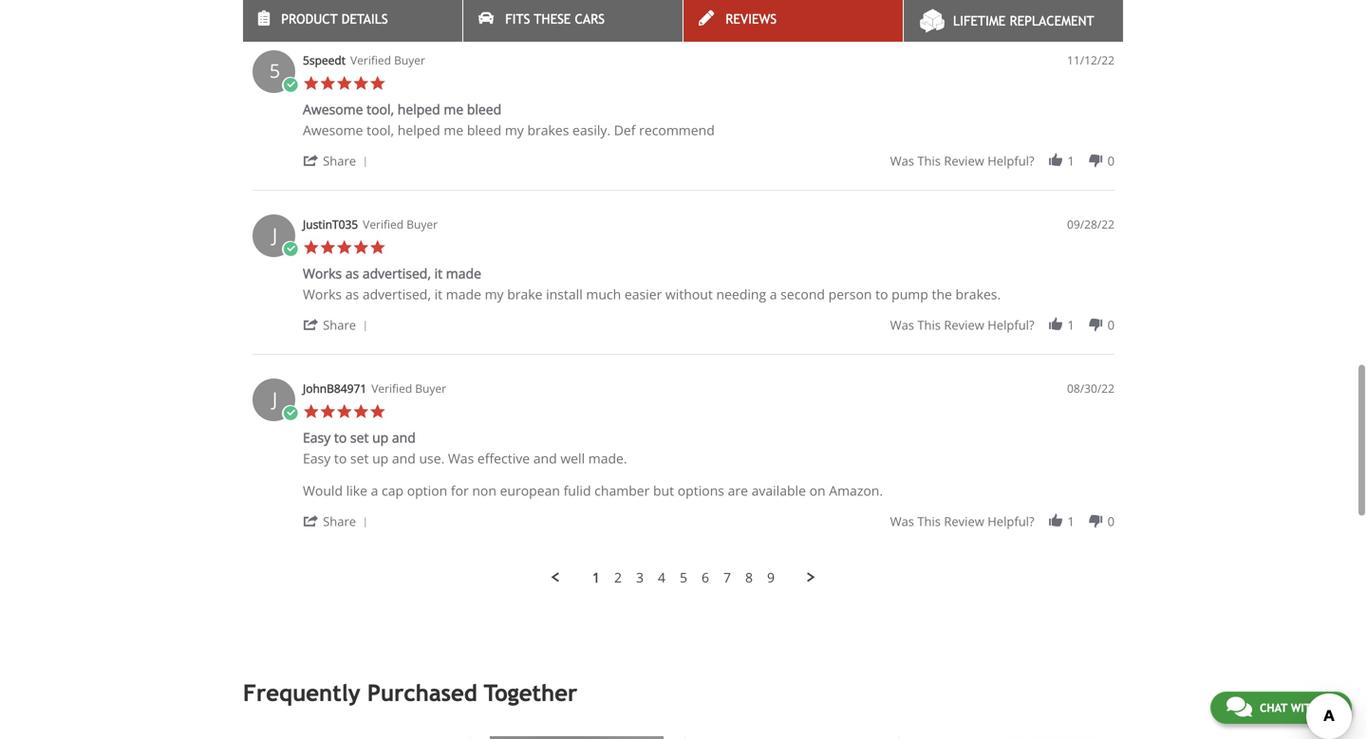 Task type: locate. For each thing, give the bounding box(es) containing it.
share button up justint035
[[303, 152, 374, 170]]

easy to set up and heading
[[303, 429, 416, 451]]

1 vertical spatial up
[[372, 450, 389, 468]]

2 works from the top
[[303, 285, 342, 304]]

up down the easy to set up and
[[372, 450, 389, 468]]

7
[[723, 569, 731, 587]]

6
[[702, 569, 709, 587]]

and
[[392, 429, 416, 447], [392, 450, 416, 468], [533, 450, 557, 468]]

1 vertical spatial share
[[323, 317, 356, 334]]

2 vertical spatial share image
[[303, 513, 319, 530]]

0 vertical spatial 0
[[1108, 153, 1115, 170]]

2 set from the top
[[350, 450, 369, 468]]

and left "use."
[[392, 450, 416, 468]]

1 vertical spatial circle checkmark image
[[282, 406, 299, 422]]

1 right "vote up review by justint035 on 28 sep 2022" image
[[1068, 317, 1075, 334]]

1 vertical spatial advertised,
[[363, 285, 431, 304]]

helpful? left vote up review by johnb84971 on 30 aug 2022 icon
[[988, 513, 1034, 530]]

3 review from the top
[[944, 513, 984, 530]]

1 vertical spatial made
[[446, 285, 481, 304]]

easy to set up and
[[303, 429, 416, 447]]

was for works as advertised, it made my brake install much easier without needing a second person to pump the brakes.
[[890, 317, 914, 334]]

share for awesome
[[323, 153, 356, 170]]

0 vertical spatial helped
[[398, 100, 440, 118]]

4 link
[[658, 569, 666, 587]]

1 vertical spatial share button
[[303, 316, 374, 334]]

and up cap
[[392, 429, 416, 447]]

0 vertical spatial tool,
[[367, 100, 394, 118]]

buyer for helped
[[394, 52, 425, 68]]

seperator image up justint035 verified buyer
[[360, 157, 371, 168]]

1 helpful? from the top
[[988, 153, 1034, 170]]

2 advertised, from the top
[[363, 285, 431, 304]]

share up justint035
[[323, 153, 356, 170]]

2 seperator image from the top
[[360, 321, 371, 332]]

tab panel containing 5
[[243, 0, 1124, 587]]

1 vertical spatial was this review helpful?
[[890, 317, 1034, 334]]

european
[[500, 482, 560, 500]]

awesome tool, helped me bleed heading
[[303, 100, 502, 122]]

2 vertical spatial was this review helpful?
[[890, 513, 1034, 530]]

share image
[[303, 153, 319, 169], [303, 317, 319, 333], [303, 513, 319, 530]]

a left the second
[[770, 285, 777, 304]]

0 vertical spatial advertised,
[[363, 265, 431, 283]]

0 horizontal spatial 5
[[269, 58, 280, 84]]

0 horizontal spatial my
[[485, 285, 504, 304]]

buyer
[[394, 52, 425, 68], [407, 217, 438, 232], [415, 381, 446, 397]]

j for works as advertised, it made
[[272, 222, 277, 248]]

3 group from the top
[[890, 513, 1115, 530]]

buyer for advertised,
[[407, 217, 438, 232]]

j left justint035
[[272, 222, 277, 248]]

0 vertical spatial a
[[770, 285, 777, 304]]

works
[[303, 265, 342, 283], [303, 285, 342, 304]]

2 review from the top
[[944, 317, 984, 334]]

was this review helpful? left vote up review by 5speedt on 12 nov 2022 image
[[890, 153, 1034, 170]]

2 awesome from the top
[[303, 121, 363, 139]]

share left seperator icon
[[323, 513, 356, 530]]

2 share from the top
[[323, 317, 356, 334]]

1 vertical spatial set
[[350, 450, 369, 468]]

1 0 from the top
[[1108, 153, 1115, 170]]

1 vertical spatial works
[[303, 285, 342, 304]]

easy
[[303, 429, 331, 447], [303, 450, 331, 468]]

helpful?
[[988, 153, 1034, 170], [988, 317, 1034, 334], [988, 513, 1034, 530]]

to down johnb84971
[[334, 429, 347, 447]]

would like a cap option for non european fulid chamber but options are available on amazon.
[[303, 482, 883, 500]]

1 vertical spatial group
[[890, 317, 1115, 334]]

1 awesome from the top
[[303, 100, 363, 118]]

without
[[666, 285, 713, 304]]

1 this from the top
[[918, 153, 941, 170]]

star image
[[336, 75, 353, 92], [369, 75, 386, 92], [319, 239, 336, 256], [336, 239, 353, 256], [353, 239, 369, 256], [369, 239, 386, 256]]

buyer up "use."
[[415, 381, 446, 397]]

product details link
[[243, 0, 462, 42]]

share
[[323, 153, 356, 170], [323, 317, 356, 334], [323, 513, 356, 530]]

1 vertical spatial as
[[345, 285, 359, 304]]

0 right vote down review by 5speedt on 12 nov 2022 icon
[[1108, 153, 1115, 170]]

0 vertical spatial bleed
[[467, 100, 502, 118]]

it
[[434, 265, 443, 283], [434, 285, 443, 304]]

up inside heading
[[372, 429, 389, 447]]

was
[[890, 153, 914, 170], [890, 317, 914, 334], [448, 450, 474, 468], [890, 513, 914, 530]]

review date 09/28/22 element
[[1067, 217, 1115, 233]]

0 right vote down review by johnb84971 on 30 aug 2022 image
[[1108, 513, 1115, 530]]

1 was this review helpful? from the top
[[890, 153, 1034, 170]]

0 vertical spatial this
[[918, 153, 941, 170]]

awesome
[[303, 100, 363, 118], [303, 121, 363, 139]]

1 works from the top
[[303, 265, 342, 283]]

2 circle checkmark image from the top
[[282, 406, 299, 422]]

1 right vote up review by johnb84971 on 30 aug 2022 icon
[[1068, 513, 1075, 530]]

awesome tool, helped me bleed awesome tool, helped me bleed my brakes easily. def recommend
[[303, 100, 715, 139]]

set for easy to set up and
[[350, 429, 369, 447]]

0 vertical spatial me
[[444, 100, 464, 118]]

it left brake
[[434, 285, 443, 304]]

2 share image from the top
[[303, 317, 319, 333]]

set down 'johnb84971 verified buyer'
[[350, 429, 369, 447]]

1 tool, from the top
[[367, 100, 394, 118]]

j left johnb84971
[[272, 386, 277, 412]]

bleed
[[467, 100, 502, 118], [467, 121, 502, 139]]

buyer up works as advertised, it made heading
[[407, 217, 438, 232]]

1 vertical spatial awesome
[[303, 121, 363, 139]]

5 left circle checkmark icon
[[269, 58, 280, 84]]

set down the easy to set up and
[[350, 450, 369, 468]]

5speedt verified buyer
[[303, 52, 425, 68]]

1 vertical spatial to
[[334, 429, 347, 447]]

brakes.
[[956, 285, 1001, 304]]

1 vertical spatial easy
[[303, 450, 331, 468]]

verified buyer heading
[[350, 52, 425, 69], [363, 217, 438, 233], [371, 381, 446, 397]]

brake fluid - 500ml image
[[919, 737, 1093, 740]]

together
[[484, 680, 578, 707]]

share button down "would"
[[303, 512, 374, 530]]

1 vertical spatial review
[[944, 317, 984, 334]]

0 vertical spatial share button
[[303, 152, 374, 170]]

0 vertical spatial review
[[944, 153, 984, 170]]

up
[[372, 429, 389, 447], [372, 450, 389, 468]]

review date 11/12/22 element
[[1067, 52, 1115, 69]]

1 share button from the top
[[303, 152, 374, 170]]

2 helpful? from the top
[[988, 317, 1034, 334]]

my for j
[[485, 285, 504, 304]]

1 link
[[592, 569, 600, 587]]

1 vertical spatial it
[[434, 285, 443, 304]]

0 vertical spatial my
[[505, 121, 524, 139]]

it down justint035 verified buyer
[[434, 265, 443, 283]]

1 vertical spatial a
[[371, 482, 378, 500]]

1 group from the top
[[890, 153, 1115, 170]]

fulid
[[564, 482, 591, 500]]

my inside awesome tool, helped me bleed awesome tool, helped me bleed my brakes easily. def recommend
[[505, 121, 524, 139]]

my left brakes at the top of the page
[[505, 121, 524, 139]]

a inside works as advertised, it made works as advertised, it made my brake install much easier without needing a second person to pump the brakes.
[[770, 285, 777, 304]]

1 vertical spatial buyer
[[407, 217, 438, 232]]

share button up johnb84971
[[303, 316, 374, 334]]

2 tool, from the top
[[367, 121, 394, 139]]

up for easy to set up and
[[372, 429, 389, 447]]

0
[[1108, 153, 1115, 170], [1108, 317, 1115, 334], [1108, 513, 1115, 530]]

review left vote up review by johnb84971 on 30 aug 2022 icon
[[944, 513, 984, 530]]

1 for works as advertised, it made my brake install much easier without needing a second person to pump the brakes.
[[1068, 317, 1075, 334]]

1 vertical spatial seperator image
[[360, 321, 371, 332]]

share up johnb84971
[[323, 317, 356, 334]]

2 link
[[614, 569, 622, 587]]

verified buyer heading up works as advertised, it made heading
[[363, 217, 438, 233]]

0 vertical spatial works
[[303, 265, 342, 283]]

1 vertical spatial verified buyer heading
[[363, 217, 438, 233]]

1 vertical spatial helped
[[398, 121, 440, 139]]

seperator image for 5
[[360, 157, 371, 168]]

seperator image
[[360, 157, 371, 168], [360, 321, 371, 332]]

group for works as advertised, it made works as advertised, it made my brake install much easier without needing a second person to pump the brakes.
[[890, 317, 1115, 334]]

my for 5
[[505, 121, 524, 139]]

1 bleed from the top
[[467, 100, 502, 118]]

fits these cars
[[505, 11, 605, 27]]

2 vertical spatial helpful?
[[988, 513, 1034, 530]]

easy inside heading
[[303, 429, 331, 447]]

verified
[[350, 52, 391, 68], [363, 217, 404, 232], [371, 381, 412, 397]]

2 group from the top
[[890, 317, 1115, 334]]

0 vertical spatial verified
[[350, 52, 391, 68]]

was this review helpful? left vote up review by johnb84971 on 30 aug 2022 icon
[[890, 513, 1034, 530]]

to left pump
[[875, 285, 888, 304]]

cap
[[382, 482, 404, 500]]

to inside easy to set up and heading
[[334, 429, 347, 447]]

menu
[[243, 569, 1124, 587]]

1 share from the top
[[323, 153, 356, 170]]

0 vertical spatial seperator image
[[360, 157, 371, 168]]

1 vertical spatial me
[[444, 121, 464, 139]]

vote up review by justint035 on 28 sep 2022 image
[[1047, 317, 1064, 333]]

my inside works as advertised, it made works as advertised, it made my brake install much easier without needing a second person to pump the brakes.
[[485, 285, 504, 304]]

share image up justint035
[[303, 153, 319, 169]]

2 easy from the top
[[303, 450, 331, 468]]

replacement
[[1010, 13, 1094, 28]]

set inside heading
[[350, 429, 369, 447]]

up down 'johnb84971 verified buyer'
[[372, 429, 389, 447]]

verified buyer heading for advertised,
[[363, 217, 438, 233]]

0 vertical spatial helpful?
[[988, 153, 1034, 170]]

2 vertical spatial 0
[[1108, 513, 1115, 530]]

0 vertical spatial share image
[[303, 153, 319, 169]]

to down the easy to set up and
[[334, 450, 347, 468]]

brake bleeder catch bottle image
[[490, 737, 664, 740]]

1 advertised, from the top
[[363, 265, 431, 283]]

group
[[890, 153, 1115, 170], [890, 317, 1115, 334], [890, 513, 1115, 530]]

2 0 from the top
[[1108, 317, 1115, 334]]

1 vertical spatial helpful?
[[988, 317, 1034, 334]]

was this review helpful?
[[890, 153, 1034, 170], [890, 317, 1034, 334], [890, 513, 1034, 530]]

for
[[451, 482, 469, 500]]

2 vertical spatial group
[[890, 513, 1115, 530]]

review left vote up review by 5speedt on 12 nov 2022 image
[[944, 153, 984, 170]]

1 vertical spatial this
[[918, 317, 941, 334]]

0 vertical spatial as
[[345, 265, 359, 283]]

2 vertical spatial this
[[918, 513, 941, 530]]

1 seperator image from the top
[[360, 157, 371, 168]]

easy down johnb84971
[[303, 429, 331, 447]]

def
[[614, 121, 636, 139]]

0 vertical spatial was this review helpful?
[[890, 153, 1034, 170]]

review down the brakes.
[[944, 317, 984, 334]]

to
[[875, 285, 888, 304], [334, 429, 347, 447], [334, 450, 347, 468]]

1 right vote up review by 5speedt on 12 nov 2022 image
[[1068, 153, 1075, 170]]

buyer up awesome tool, helped me bleed heading
[[394, 52, 425, 68]]

easy to set up and use. was effective and well made.
[[303, 450, 627, 468]]

made
[[446, 265, 481, 283], [446, 285, 481, 304]]

my
[[505, 121, 524, 139], [485, 285, 504, 304]]

1 set from the top
[[350, 429, 369, 447]]

0 vertical spatial made
[[446, 265, 481, 283]]

circle checkmark image
[[282, 241, 299, 258], [282, 406, 299, 422]]

verified up works as advertised, it made heading
[[363, 217, 404, 232]]

2 vertical spatial verified buyer heading
[[371, 381, 446, 397]]

star image
[[303, 75, 319, 92], [319, 75, 336, 92], [353, 75, 369, 92], [303, 239, 319, 256], [303, 404, 319, 420], [319, 404, 336, 420], [336, 404, 353, 420], [353, 404, 369, 420], [369, 404, 386, 420]]

0 vertical spatial to
[[875, 285, 888, 304]]

verified down details
[[350, 52, 391, 68]]

1 me from the top
[[444, 100, 464, 118]]

0 vertical spatial easy
[[303, 429, 331, 447]]

1 easy from the top
[[303, 429, 331, 447]]

3 this from the top
[[918, 513, 941, 530]]

1 horizontal spatial my
[[505, 121, 524, 139]]

2 vertical spatial review
[[944, 513, 984, 530]]

0 vertical spatial awesome
[[303, 100, 363, 118]]

review for awesome tool, helped me bleed awesome tool, helped me bleed my brakes easily. def recommend
[[944, 153, 984, 170]]

details
[[342, 11, 388, 27]]

1 circle checkmark image from the top
[[282, 241, 299, 258]]

0 vertical spatial buyer
[[394, 52, 425, 68]]

0 vertical spatial group
[[890, 153, 1115, 170]]

menu containing 1
[[243, 569, 1124, 587]]

0 vertical spatial j
[[272, 222, 277, 248]]

much
[[586, 285, 621, 304]]

1 vertical spatial j
[[272, 386, 277, 412]]

1 vertical spatial my
[[485, 285, 504, 304]]

4
[[658, 569, 666, 587]]

j for easy to set up and
[[272, 386, 277, 412]]

would
[[303, 482, 343, 500]]

tab panel
[[243, 0, 1124, 587]]

2
[[614, 569, 622, 587]]

1 up from the top
[[372, 429, 389, 447]]

this
[[918, 153, 941, 170], [918, 317, 941, 334], [918, 513, 941, 530]]

1 horizontal spatial a
[[770, 285, 777, 304]]

options
[[678, 482, 724, 500]]

verified buyer heading down details
[[350, 52, 425, 69]]

1 vertical spatial tool,
[[367, 121, 394, 139]]

0 vertical spatial verified buyer heading
[[350, 52, 425, 69]]

helpful? left "vote up review by justint035 on 28 sep 2022" image
[[988, 317, 1034, 334]]

0 vertical spatial it
[[434, 265, 443, 283]]

3 was this review helpful? from the top
[[890, 513, 1034, 530]]

5
[[269, 58, 280, 84], [680, 569, 687, 587]]

2 me from the top
[[444, 121, 464, 139]]

1 review from the top
[[944, 153, 984, 170]]

share image down "would"
[[303, 513, 319, 530]]

reviews
[[726, 11, 777, 27]]

0 vertical spatial circle checkmark image
[[282, 241, 299, 258]]

seperator image down works as advertised, it made heading
[[360, 321, 371, 332]]

needing
[[716, 285, 766, 304]]

and inside heading
[[392, 429, 416, 447]]

a right like
[[371, 482, 378, 500]]

3 helpful? from the top
[[988, 513, 1034, 530]]

review
[[944, 153, 984, 170], [944, 317, 984, 334], [944, 513, 984, 530]]

chat with us
[[1260, 702, 1336, 715]]

1 j from the top
[[272, 222, 277, 248]]

my left brake
[[485, 285, 504, 304]]

verified right johnb84971
[[371, 381, 412, 397]]

a
[[770, 285, 777, 304], [371, 482, 378, 500]]

2 vertical spatial to
[[334, 450, 347, 468]]

and for easy to set up and use. was effective and well made.
[[392, 450, 416, 468]]

2 up from the top
[[372, 450, 389, 468]]

advertised,
[[363, 265, 431, 283], [363, 285, 431, 304]]

2 share button from the top
[[303, 316, 374, 334]]

this for works as advertised, it made works as advertised, it made my brake install much easier without needing a second person to pump the brakes.
[[918, 317, 941, 334]]

1 share image from the top
[[303, 153, 319, 169]]

recommend
[[639, 121, 715, 139]]

08/30/22
[[1067, 381, 1115, 397]]

use.
[[419, 450, 445, 468]]

1 vertical spatial 0
[[1108, 317, 1115, 334]]

0 vertical spatial up
[[372, 429, 389, 447]]

1 vertical spatial 5
[[680, 569, 687, 587]]

2 this from the top
[[918, 317, 941, 334]]

was this review helpful? down the brakes.
[[890, 317, 1034, 334]]

2 vertical spatial share button
[[303, 512, 374, 530]]

verified buyer heading up the easy to set up and
[[371, 381, 446, 397]]

8
[[745, 569, 753, 587]]

0 vertical spatial set
[[350, 429, 369, 447]]

0 vertical spatial share
[[323, 153, 356, 170]]

2 j from the top
[[272, 386, 277, 412]]

seperator image for j
[[360, 321, 371, 332]]

share image up johnb84971
[[303, 317, 319, 333]]

2 was this review helpful? from the top
[[890, 317, 1034, 334]]

helpful? left vote up review by 5speedt on 12 nov 2022 image
[[988, 153, 1034, 170]]

5 left 6
[[680, 569, 687, 587]]

these
[[534, 11, 571, 27]]

3 share button from the top
[[303, 512, 374, 530]]

1 vertical spatial bleed
[[467, 121, 502, 139]]

1 vertical spatial share image
[[303, 317, 319, 333]]

0 right vote down review by justint035 on 28 sep 2022 icon
[[1108, 317, 1115, 334]]

amazon.
[[829, 482, 883, 500]]

1 vertical spatial verified
[[363, 217, 404, 232]]

lifetime replacement
[[953, 13, 1094, 28]]

easy up "would"
[[303, 450, 331, 468]]

2 vertical spatial share
[[323, 513, 356, 530]]

reviews link
[[684, 0, 903, 42]]



Task type: describe. For each thing, give the bounding box(es) containing it.
share image for works as advertised, it made works as advertised, it made my brake install much easier without needing a second person to pump the brakes.
[[303, 317, 319, 333]]

made.
[[588, 450, 627, 468]]

to for easy to set up and
[[334, 429, 347, 447]]

6 link
[[702, 569, 709, 587]]

verified buyer heading for helped
[[350, 52, 425, 69]]

justint035
[[303, 217, 358, 232]]

review date 08/30/22 element
[[1067, 381, 1115, 397]]

the
[[932, 285, 952, 304]]

0 horizontal spatial a
[[371, 482, 378, 500]]

2 bleed from the top
[[467, 121, 502, 139]]

fits these cars link
[[463, 0, 683, 42]]

1 for easy to set up and use. was effective and well made.
[[1068, 513, 1075, 530]]

review for works as advertised, it made works as advertised, it made my brake install much easier without needing a second person to pump the brakes.
[[944, 317, 984, 334]]

was this review helpful? for works as advertised, it made works as advertised, it made my brake install much easier without needing a second person to pump the brakes.
[[890, 317, 1034, 334]]

option
[[407, 482, 447, 500]]

to inside works as advertised, it made works as advertised, it made my brake install much easier without needing a second person to pump the brakes.
[[875, 285, 888, 304]]

was for awesome tool, helped me bleed my brakes easily. def recommend
[[890, 153, 914, 170]]

comments image
[[1227, 696, 1252, 719]]

easier
[[625, 285, 662, 304]]

verified for as
[[363, 217, 404, 232]]

chat with us link
[[1210, 692, 1352, 724]]

7 link
[[723, 569, 731, 587]]

share image for awesome tool, helped me bleed awesome tool, helped me bleed my brakes easily. def recommend
[[303, 153, 319, 169]]

0 for awesome tool, helped me bleed awesome tool, helped me bleed my brakes easily. def recommend
[[1108, 153, 1115, 170]]

chat
[[1260, 702, 1288, 715]]

2 as from the top
[[345, 285, 359, 304]]

5 link
[[680, 569, 687, 587]]

3 link
[[636, 569, 644, 587]]

helpful? for works as advertised, it made works as advertised, it made my brake install much easier without needing a second person to pump the brakes.
[[988, 317, 1034, 334]]

works as advertised, it made heading
[[303, 265, 481, 286]]

vote down review by johnb84971 on 30 aug 2022 image
[[1088, 513, 1104, 530]]

was for easy to set up and use. was effective and well made.
[[890, 513, 914, 530]]

helpful? for awesome tool, helped me bleed awesome tool, helped me bleed my brakes easily. def recommend
[[988, 153, 1034, 170]]

2 made from the top
[[446, 285, 481, 304]]

9 link
[[767, 569, 775, 587]]

circle checkmark image
[[282, 77, 299, 94]]

lifetime
[[953, 13, 1006, 28]]

1 left 2 link
[[592, 569, 600, 587]]

set for easy to set up and use. was effective and well made.
[[350, 450, 369, 468]]

vote up review by 5speedt on 12 nov 2022 image
[[1047, 153, 1064, 169]]

chamber
[[595, 482, 650, 500]]

verified for tool,
[[350, 52, 391, 68]]

share for works
[[323, 317, 356, 334]]

lifetime replacement link
[[904, 0, 1123, 42]]

share button for awesome
[[303, 152, 374, 170]]

share button for works
[[303, 316, 374, 334]]

1 horizontal spatial 5
[[680, 569, 687, 587]]

09/28/22
[[1067, 217, 1115, 232]]

cars
[[575, 11, 605, 27]]

seperator image
[[360, 518, 371, 529]]

justint035 verified buyer
[[303, 217, 438, 232]]

us
[[1322, 702, 1336, 715]]

1 it from the top
[[434, 265, 443, 283]]

circle checkmark image for easy to set up and
[[282, 406, 299, 422]]

person
[[829, 285, 872, 304]]

and for easy to set up and
[[392, 429, 416, 447]]

with
[[1291, 702, 1319, 715]]

brakes
[[527, 121, 569, 139]]

2 vertical spatial buyer
[[415, 381, 446, 397]]

was this review helpful? for awesome tool, helped me bleed awesome tool, helped me bleed my brakes easily. def recommend
[[890, 153, 1034, 170]]

easily.
[[573, 121, 611, 139]]

1 made from the top
[[446, 265, 481, 283]]

on
[[809, 482, 826, 500]]

0 vertical spatial 5
[[269, 58, 280, 84]]

group for awesome tool, helped me bleed awesome tool, helped me bleed my brakes easily. def recommend
[[890, 153, 1115, 170]]

0 for works as advertised, it made works as advertised, it made my brake install much easier without needing a second person to pump the brakes.
[[1108, 317, 1115, 334]]

product details
[[281, 11, 388, 27]]

3 share image from the top
[[303, 513, 319, 530]]

1 for awesome tool, helped me bleed my brakes easily. def recommend
[[1068, 153, 1075, 170]]

vote down review by justint035 on 28 sep 2022 image
[[1088, 317, 1104, 333]]

johnb84971
[[303, 381, 367, 397]]

8 link
[[745, 569, 753, 587]]

frequently
[[243, 680, 360, 707]]

fits
[[505, 11, 530, 27]]

purchased
[[367, 680, 477, 707]]

3 share from the top
[[323, 513, 356, 530]]

up for easy to set up and use. was effective and well made.
[[372, 450, 389, 468]]

frequently purchased together
[[243, 680, 578, 707]]

3 0 from the top
[[1108, 513, 1115, 530]]

9
[[767, 569, 775, 587]]

like
[[346, 482, 367, 500]]

circle checkmark image for works as advertised, it made
[[282, 241, 299, 258]]

easy for easy to set up and use. was effective and well made.
[[303, 450, 331, 468]]

well
[[560, 450, 585, 468]]

3
[[636, 569, 644, 587]]

1 as from the top
[[345, 265, 359, 283]]

but
[[653, 482, 674, 500]]

and left well
[[533, 450, 557, 468]]

1 helped from the top
[[398, 100, 440, 118]]

are
[[728, 482, 748, 500]]

2 vertical spatial verified
[[371, 381, 412, 397]]

vote up review by johnb84971 on 30 aug 2022 image
[[1047, 513, 1064, 530]]

easy for easy to set up and
[[303, 429, 331, 447]]

second
[[781, 285, 825, 304]]

11/12/22
[[1067, 52, 1115, 68]]

works as advertised, it made works as advertised, it made my brake install much easier without needing a second person to pump the brakes.
[[303, 265, 1001, 304]]

pump
[[892, 285, 928, 304]]

johnb84971 verified buyer
[[303, 381, 446, 397]]

2 helped from the top
[[398, 121, 440, 139]]

non
[[472, 482, 497, 500]]

2 it from the top
[[434, 285, 443, 304]]

to for easy to set up and use. was effective and well made.
[[334, 450, 347, 468]]

available
[[752, 482, 806, 500]]

install
[[546, 285, 583, 304]]

product
[[281, 11, 338, 27]]

vote down review by 5speedt on 12 nov 2022 image
[[1088, 153, 1104, 169]]

brake
[[507, 285, 543, 304]]

this for awesome tool, helped me bleed awesome tool, helped me bleed my brakes easily. def recommend
[[918, 153, 941, 170]]

5speedt
[[303, 52, 346, 68]]

effective
[[477, 450, 530, 468]]



Task type: vqa. For each thing, say whether or not it's contained in the screenshot.
second the it from the top of the The Works As Advertised, It Made Works As Advertised, It Made My Brake Install Much Easier Without Needing A Second Person To Pump The Brakes.
yes



